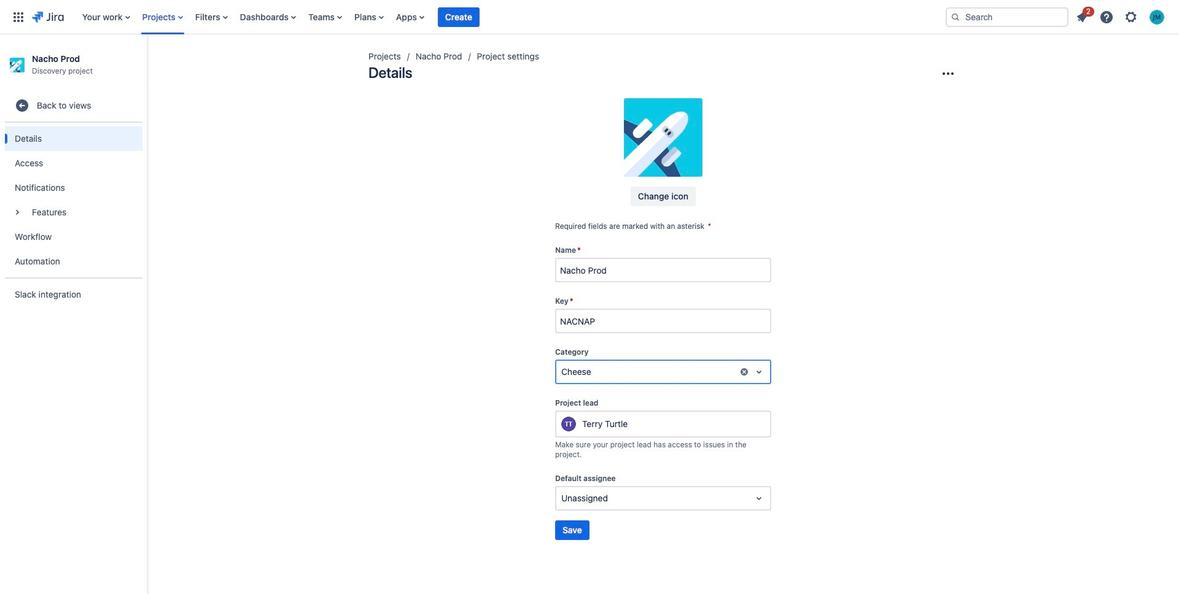Task type: locate. For each thing, give the bounding box(es) containing it.
0 horizontal spatial list
[[76, 0, 936, 34]]

group
[[5, 86, 142, 315], [5, 122, 142, 278]]

list
[[76, 0, 936, 34], [1071, 5, 1172, 28]]

1 vertical spatial open image
[[752, 491, 767, 506]]

banner
[[0, 0, 1179, 34]]

open image
[[752, 365, 767, 380], [752, 491, 767, 506]]

None field
[[556, 259, 770, 281], [556, 310, 770, 332], [556, 259, 770, 281], [556, 310, 770, 332]]

0 vertical spatial open image
[[752, 365, 767, 380]]

jira image
[[32, 10, 64, 24], [32, 10, 64, 24]]

1 horizontal spatial list item
[[1071, 5, 1095, 27]]

2 group from the top
[[5, 122, 142, 278]]

None search field
[[946, 7, 1069, 27]]

clear image
[[740, 367, 749, 377]]

more image
[[941, 66, 956, 81]]

list item
[[438, 0, 480, 34], [1071, 5, 1095, 27]]

jira product discovery navigation element
[[0, 34, 147, 595]]

None text field
[[561, 493, 564, 505]]

settings image
[[1124, 10, 1139, 24]]

appswitcher icon image
[[11, 10, 26, 24]]



Task type: vqa. For each thing, say whether or not it's contained in the screenshot.
You'Re
no



Task type: describe. For each thing, give the bounding box(es) containing it.
search image
[[951, 12, 961, 22]]

1 group from the top
[[5, 86, 142, 315]]

list item inside list
[[1071, 5, 1095, 27]]

Search field
[[946, 7, 1069, 27]]

2 open image from the top
[[752, 491, 767, 506]]

1 open image from the top
[[752, 365, 767, 380]]

notifications image
[[1075, 10, 1090, 24]]

primary element
[[7, 0, 936, 34]]

project avatar image
[[624, 98, 703, 177]]

your profile and settings image
[[1150, 10, 1165, 24]]

1 horizontal spatial list
[[1071, 5, 1172, 28]]

back to views image
[[15, 98, 29, 113]]

0 horizontal spatial list item
[[438, 0, 480, 34]]

help image
[[1099, 10, 1114, 24]]

current project sidebar image
[[134, 49, 161, 74]]



